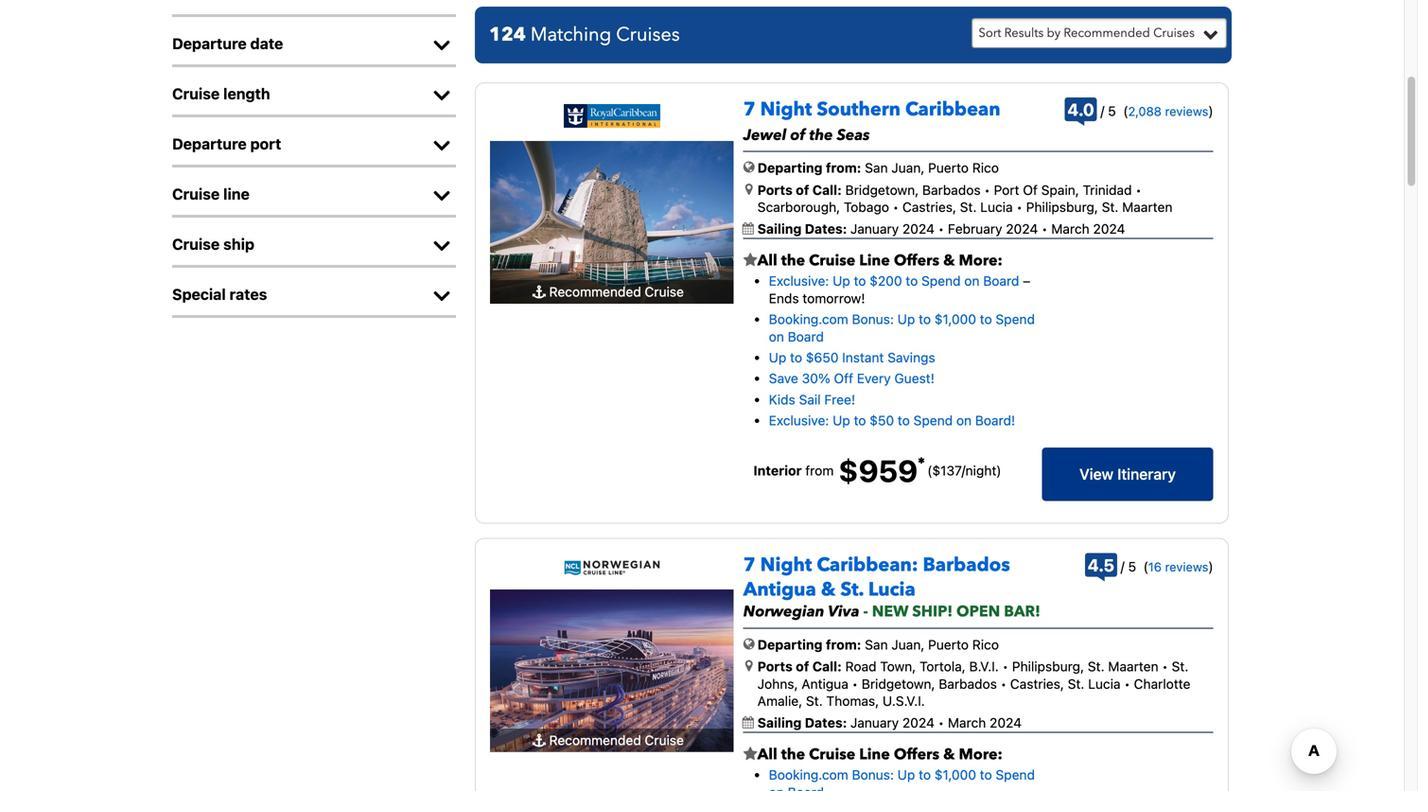 Task type: vqa. For each thing, say whether or not it's contained in the screenshot.
Recommended for 7 Night Southern Caribbean
yes



Task type: locate. For each thing, give the bounding box(es) containing it.
1 vertical spatial star image
[[744, 747, 758, 762]]

0 vertical spatial barbados
[[923, 182, 981, 198]]

philipsburg,
[[1026, 199, 1099, 215], [1012, 659, 1085, 674]]

port
[[250, 135, 281, 153]]

barbados down b.v.i.
[[939, 676, 997, 692]]

1 calendar image from the top
[[743, 223, 754, 235]]

maarten down trinidad
[[1123, 199, 1173, 215]]

ports up johns,
[[758, 659, 793, 674]]

departure
[[172, 34, 247, 52], [172, 135, 247, 153]]

2 dates: from the top
[[805, 715, 847, 731]]

cruises right matching
[[616, 22, 680, 48]]

1 line from the top
[[860, 250, 890, 271]]

2 ) from the top
[[1209, 559, 1214, 574]]

1 vertical spatial )
[[1209, 559, 1214, 574]]

1 horizontal spatial castries,
[[1011, 676, 1065, 692]]

board left – in the top right of the page
[[984, 273, 1020, 289]]

of right "jewel"
[[791, 125, 806, 146]]

0 vertical spatial maarten
[[1123, 199, 1173, 215]]

booking.com inside booking.com bonus: up to $1,000 to spend on board
[[769, 767, 849, 783]]

& for 7 night caribbean: barbados antigua & st. lucia
[[944, 744, 955, 765]]

)
[[1209, 103, 1214, 119], [1209, 559, 1214, 574]]

1 vertical spatial departing
[[758, 637, 823, 652]]

charlotte
[[1134, 676, 1191, 692]]

0 vertical spatial january
[[851, 221, 899, 237]]

2024 down bridgetown, barbados • castries, st. lucia • at the bottom of the page
[[990, 715, 1022, 731]]

all the cruise line offers & more: up booking.com bonus: up to $1,000 to spend on board
[[758, 744, 1003, 765]]

1 bonus: from the top
[[852, 311, 894, 327]]

juan, for 7 night southern caribbean
[[892, 160, 925, 176]]

1 vertical spatial from:
[[826, 637, 862, 652]]

from:
[[826, 160, 862, 176], [826, 637, 862, 652]]

1 vertical spatial san
[[865, 637, 888, 652]]

1 vertical spatial calendar image
[[743, 717, 754, 729]]

1 star image from the top
[[744, 253, 758, 268]]

calendar image
[[743, 223, 754, 235], [743, 717, 754, 729]]

philipsburg, down spain,
[[1026, 199, 1099, 215]]

castries, inside "bridgetown, barbados • port of spain, trinidad • scarborough, tobago • castries, st. lucia • philipsburg, st. maarten"
[[903, 199, 957, 215]]

on down "amalie,"
[[769, 784, 784, 791]]

$1,000 up savings
[[935, 311, 977, 327]]

$1,000 down january 2024 • march 2024
[[935, 767, 977, 783]]

san up the road
[[865, 637, 888, 652]]

2 star image from the top
[[744, 747, 758, 762]]

1 exclusive: from the top
[[769, 273, 829, 289]]

special
[[172, 285, 226, 303]]

0 vertical spatial calendar image
[[743, 223, 754, 235]]

0 vertical spatial booking.com
[[769, 311, 849, 327]]

2 recommended cruise from the top
[[549, 732, 684, 748]]

2 7 from the top
[[744, 552, 756, 578]]

scarborough,
[[758, 199, 840, 215]]

st. johns, antigua
[[758, 659, 1189, 692]]

chevron down image for cruise ship
[[428, 236, 456, 255]]

all down "amalie,"
[[758, 744, 778, 765]]

2 vertical spatial /
[[1121, 559, 1125, 574]]

ports of call: up johns,
[[758, 659, 842, 674]]

0 vertical spatial bridgetown,
[[846, 182, 919, 198]]

0 vertical spatial ports of call:
[[758, 182, 842, 198]]

1 vertical spatial the
[[781, 250, 806, 271]]

board inside booking.com bonus: up to $1,000 to spend on board
[[788, 784, 824, 791]]

7 up the norwegian
[[744, 552, 756, 578]]

from: down seas
[[826, 160, 862, 176]]

2 january from the top
[[851, 715, 899, 731]]

2 all the cruise line offers & more: from the top
[[758, 744, 1003, 765]]

& inside 7 night caribbean: barbados antigua & st. lucia norwegian viva - new ship! open bar!
[[821, 577, 836, 603]]

spain,
[[1042, 182, 1080, 198]]

bonus: inside booking.com bonus: up to $1,000 to spend on board
[[852, 767, 894, 783]]

1 horizontal spatial lucia
[[981, 199, 1013, 215]]

reviews for 7 night caribbean: barbados antigua & st. lucia
[[1165, 560, 1209, 574]]

2 vertical spatial &
[[944, 744, 955, 765]]

caribbean
[[906, 96, 1001, 122]]

( inside '4.5 / 5 ( 16 reviews )'
[[1144, 559, 1149, 574]]

1 offers from the top
[[894, 250, 940, 271]]

1 ports from the top
[[758, 182, 793, 198]]

3 chevron down image from the top
[[428, 287, 456, 306]]

march
[[1052, 221, 1090, 237], [948, 715, 986, 731]]

0 vertical spatial $1,000
[[935, 311, 977, 327]]

booking.com bonus: up to $1,000 to spend on board link
[[769, 311, 1035, 344], [769, 767, 1035, 791]]

lucia down port on the right top of the page
[[981, 199, 1013, 215]]

0 vertical spatial castries,
[[903, 199, 957, 215]]

1 vertical spatial bonus:
[[852, 767, 894, 783]]

reviews right 2,088
[[1165, 104, 1209, 118]]

2 departing from the top
[[758, 637, 823, 652]]

1 vertical spatial anchor image
[[533, 734, 546, 747]]

7 up "jewel"
[[744, 96, 756, 122]]

1 vertical spatial recommended cruise
[[549, 732, 684, 748]]

lucia
[[981, 199, 1013, 215], [869, 577, 916, 603], [1088, 676, 1121, 692]]

anchor image for 7 night southern caribbean
[[533, 285, 546, 299]]

juan, for 7 night caribbean: barbados antigua & st. lucia
[[892, 637, 925, 652]]

sailing dates:
[[758, 221, 851, 237], [758, 715, 851, 731]]

• left port on the right top of the page
[[985, 182, 991, 198]]

1 call: from the top
[[813, 182, 842, 198]]

1 recommended cruise from the top
[[549, 284, 684, 300]]

2 $1,000 from the top
[[935, 767, 977, 783]]

bonus: up instant
[[852, 311, 894, 327]]

1 vertical spatial departing from: san juan, puerto rico
[[758, 637, 999, 652]]

recommended for 7 night southern caribbean
[[549, 284, 641, 300]]

0 vertical spatial sailing dates:
[[758, 221, 851, 237]]

2 line from the top
[[860, 744, 890, 765]]

booking.com inside booking.com bonus: up to $1,000 to spend on board up to $650 instant savings save 30% off every guest! kids sail free! exclusive: up to $50 to spend on board!
[[769, 311, 849, 327]]

barbados inside "bridgetown, barbados • port of spain, trinidad • scarborough, tobago • castries, st. lucia • philipsburg, st. maarten"
[[923, 182, 981, 198]]

departing for 7 night southern caribbean
[[758, 160, 823, 176]]

juan, up town,
[[892, 637, 925, 652]]

1 puerto from the top
[[928, 160, 969, 176]]

7 for jewel
[[744, 96, 756, 122]]

2 sailing dates: from the top
[[758, 715, 851, 731]]

0 vertical spatial lucia
[[981, 199, 1013, 215]]

rico for 7 night caribbean: barbados antigua & st. lucia
[[973, 637, 999, 652]]

0 horizontal spatial (
[[1124, 103, 1129, 119]]

bridgetown, up tobago
[[846, 182, 919, 198]]

night inside 7 night southern caribbean jewel of the seas
[[761, 96, 812, 122]]

1 7 from the top
[[744, 96, 756, 122]]

/ inside 4.0 / 5 ( 2,088 reviews )
[[1101, 103, 1105, 119]]

2,088
[[1129, 104, 1162, 118]]

0 vertical spatial departing
[[758, 160, 823, 176]]

0 horizontal spatial march
[[948, 715, 986, 731]]

offers
[[894, 250, 940, 271], [894, 744, 940, 765]]

january
[[851, 221, 899, 237], [851, 715, 899, 731]]

call:
[[813, 182, 842, 198], [813, 659, 842, 674]]

2 calendar image from the top
[[743, 717, 754, 729]]

0 vertical spatial all the cruise line offers & more:
[[758, 250, 1003, 271]]

1 vertical spatial juan,
[[892, 637, 925, 652]]

0 horizontal spatial lucia
[[869, 577, 916, 603]]

3 chevron down image from the top
[[428, 236, 456, 255]]

view itinerary
[[1080, 465, 1176, 483]]

•
[[985, 182, 991, 198], [1136, 182, 1142, 198], [893, 199, 899, 215], [1017, 199, 1023, 215], [938, 221, 945, 237], [1042, 221, 1048, 237], [1003, 659, 1009, 674], [1162, 659, 1169, 674], [852, 676, 858, 692], [1001, 676, 1007, 692], [1125, 676, 1131, 692], [938, 715, 945, 731]]

1 departure from the top
[[172, 34, 247, 52]]

( for 7 night southern caribbean
[[1124, 103, 1129, 119]]

departing down the norwegian
[[758, 637, 823, 652]]

1 vertical spatial all
[[758, 744, 778, 765]]

barbados up february
[[923, 182, 981, 198]]

1 $1,000 from the top
[[935, 311, 977, 327]]

board down "amalie,"
[[788, 784, 824, 791]]

1 vertical spatial night
[[761, 552, 812, 578]]

juan,
[[892, 160, 925, 176], [892, 637, 925, 652]]

1 vertical spatial lucia
[[869, 577, 916, 603]]

reviews inside 4.0 / 5 ( 2,088 reviews )
[[1165, 104, 1209, 118]]

0 vertical spatial )
[[1209, 103, 1214, 119]]

offers for 7 night caribbean: barbados antigua & st. lucia
[[894, 744, 940, 765]]

0 vertical spatial reviews
[[1165, 104, 1209, 118]]

exclusive:
[[769, 273, 829, 289], [769, 413, 829, 428]]

2 bonus: from the top
[[852, 767, 894, 783]]

2 vertical spatial the
[[781, 744, 806, 765]]

on
[[965, 273, 980, 289], [769, 329, 784, 344], [957, 413, 972, 428], [769, 784, 784, 791]]

2 juan, from the top
[[892, 637, 925, 652]]

castries, down road town, tortola, b.v.i. • philipsburg, st. maarten •
[[1011, 676, 1065, 692]]

of for 7 night caribbean: barbados antigua & st. lucia
[[796, 659, 809, 674]]

puerto up "bridgetown, barbados • port of spain, trinidad • scarborough, tobago • castries, st. lucia • philipsburg, st. maarten"
[[928, 160, 969, 176]]

$1,000 inside booking.com bonus: up to $1,000 to spend on board up to $650 instant savings save 30% off every guest! kids sail free! exclusive: up to $50 to spend on board!
[[935, 311, 977, 327]]

all
[[758, 250, 778, 271], [758, 744, 778, 765]]

of up johns,
[[796, 659, 809, 674]]

of for 7 night southern caribbean
[[796, 182, 809, 198]]

2 departure from the top
[[172, 135, 247, 153]]

board inside booking.com bonus: up to $1,000 to spend on board up to $650 instant savings save 30% off every guest! kids sail free! exclusive: up to $50 to spend on board!
[[788, 329, 824, 344]]

call: up scarborough,
[[813, 182, 842, 198]]

2 booking.com from the top
[[769, 767, 849, 783]]

all the cruise line offers & more:
[[758, 250, 1003, 271], [758, 744, 1003, 765]]

departing from: san juan, puerto rico up the road
[[758, 637, 999, 652]]

bridgetown, down town,
[[862, 676, 935, 692]]

st. inside the charlotte amalie, st. thomas, u.s.v.i.
[[806, 693, 823, 709]]

2 from: from the top
[[826, 637, 862, 652]]

san
[[865, 160, 888, 176], [865, 637, 888, 652]]

0 vertical spatial march
[[1052, 221, 1090, 237]]

board
[[984, 273, 1020, 289], [788, 329, 824, 344], [788, 784, 824, 791]]

1 vertical spatial exclusive:
[[769, 413, 829, 428]]

the for 7 night caribbean: barbados antigua & st. lucia
[[781, 744, 806, 765]]

5
[[1108, 103, 1116, 119], [1129, 559, 1137, 574]]

up
[[833, 273, 851, 289], [898, 311, 915, 327], [769, 350, 787, 365], [833, 413, 851, 428], [898, 767, 915, 783]]

january down tobago
[[851, 221, 899, 237]]

departure up cruise length
[[172, 34, 247, 52]]

2 puerto from the top
[[928, 637, 969, 652]]

night up "jewel"
[[761, 96, 812, 122]]

) inside 4.0 / 5 ( 2,088 reviews )
[[1209, 103, 1214, 119]]

of up scarborough,
[[796, 182, 809, 198]]

1 vertical spatial ports
[[758, 659, 793, 674]]

2 offers from the top
[[894, 744, 940, 765]]

booking.com
[[769, 311, 849, 327], [769, 767, 849, 783]]

2 sailing from the top
[[758, 715, 802, 731]]

jewel of the seas image
[[490, 141, 734, 304]]

1 vertical spatial $1,000
[[935, 767, 977, 783]]

1 juan, from the top
[[892, 160, 925, 176]]

1 vertical spatial of
[[796, 182, 809, 198]]

0 vertical spatial departing from: san juan, puerto rico
[[758, 160, 999, 176]]

2 departing from: san juan, puerto rico from the top
[[758, 637, 999, 652]]

line for 7 night caribbean: barbados antigua & st. lucia
[[860, 744, 890, 765]]

more: for 7 night southern caribbean
[[959, 250, 1003, 271]]

0 vertical spatial 7
[[744, 96, 756, 122]]

rates
[[230, 285, 267, 303]]

sailing dates: down scarborough,
[[758, 221, 851, 237]]

bonus: for booking.com bonus: up to $1,000 to spend on board up to $650 instant savings save 30% off every guest! kids sail free! exclusive: up to $50 to spend on board!
[[852, 311, 894, 327]]

1 horizontal spatial (
[[1144, 559, 1149, 574]]

st.
[[960, 199, 977, 215], [1102, 199, 1119, 215], [841, 577, 864, 603], [1088, 659, 1105, 674], [1172, 659, 1189, 674], [1068, 676, 1085, 692], [806, 693, 823, 709]]

guest!
[[895, 371, 935, 386]]

bridgetown, inside "bridgetown, barbados • port of spain, trinidad • scarborough, tobago • castries, st. lucia • philipsburg, st. maarten"
[[846, 182, 919, 198]]

up down – ends tomorrow!
[[898, 311, 915, 327]]

spend up the asterisk icon
[[914, 413, 953, 428]]

4.5
[[1088, 555, 1115, 575]]

7 inside 7 night southern caribbean jewel of the seas
[[744, 96, 756, 122]]

1 booking.com from the top
[[769, 311, 849, 327]]

departing up scarborough,
[[758, 160, 823, 176]]

departing
[[758, 160, 823, 176], [758, 637, 823, 652]]

$1,000 inside booking.com bonus: up to $1,000 to spend on board
[[935, 767, 977, 783]]

open
[[957, 601, 1001, 622]]

star image down map marker icon
[[744, 253, 758, 268]]

0 vertical spatial star image
[[744, 253, 758, 268]]

bridgetown,
[[846, 182, 919, 198], [862, 676, 935, 692]]

16
[[1149, 560, 1162, 574]]

0 vertical spatial offers
[[894, 250, 940, 271]]

1 vertical spatial more:
[[959, 744, 1003, 765]]

1 sailing dates: from the top
[[758, 221, 851, 237]]

5 inside 4.0 / 5 ( 2,088 reviews )
[[1108, 103, 1116, 119]]

) inside '4.5 / 5 ( 16 reviews )'
[[1209, 559, 1214, 574]]

departing from: san juan, puerto rico for 7 night southern caribbean
[[758, 160, 999, 176]]

cruises up "2,088 reviews" link
[[1154, 24, 1195, 41]]

1 vertical spatial (
[[1144, 559, 1149, 574]]

march down the charlotte amalie, st. thomas, u.s.v.i.
[[948, 715, 986, 731]]

booking.com bonus: up to $1,000 to spend on board link up savings
[[769, 311, 1035, 344]]

0 vertical spatial anchor image
[[533, 285, 546, 299]]

1 departing from: san juan, puerto rico from the top
[[758, 160, 999, 176]]

road
[[846, 659, 877, 674]]

1 vertical spatial recommended
[[549, 284, 641, 300]]

7 for antigua
[[744, 552, 756, 578]]

2 call: from the top
[[813, 659, 842, 674]]

1 vertical spatial sailing dates:
[[758, 715, 851, 731]]

2 vertical spatial of
[[796, 659, 809, 674]]

lucia left charlotte
[[1088, 676, 1121, 692]]

bonus: for booking.com bonus: up to $1,000 to spend on board
[[852, 767, 894, 783]]

2024 down "bridgetown, barbados • port of spain, trinidad • scarborough, tobago • castries, st. lucia • philipsburg, st. maarten"
[[903, 221, 935, 237]]

star image down map marker image
[[744, 747, 758, 762]]

ports
[[758, 182, 793, 198], [758, 659, 793, 674]]

board for booking.com bonus: up to $1,000 to spend on board up to $650 instant savings save 30% off every guest! kids sail free! exclusive: up to $50 to spend on board!
[[788, 329, 824, 344]]

all the cruise line offers & more: for 7 night southern caribbean
[[758, 250, 1003, 271]]

calendar image for 7 night southern caribbean
[[743, 223, 754, 235]]

1 san from the top
[[865, 160, 888, 176]]

philipsburg, up bridgetown, barbados • castries, st. lucia • at the bottom of the page
[[1012, 659, 1085, 674]]

1 vertical spatial castries,
[[1011, 676, 1065, 692]]

cruise ship
[[172, 235, 255, 253]]

spend down – in the top right of the page
[[996, 311, 1035, 327]]

( inside 4.0 / 5 ( 2,088 reviews )
[[1124, 103, 1129, 119]]

2 vertical spatial board
[[788, 784, 824, 791]]

0 vertical spatial call:
[[813, 182, 842, 198]]

1 night from the top
[[761, 96, 812, 122]]

2 more: from the top
[[959, 744, 1003, 765]]

1 vertical spatial barbados
[[923, 552, 1010, 578]]

2 san from the top
[[865, 637, 888, 652]]

march down spain,
[[1052, 221, 1090, 237]]

tobago
[[844, 199, 889, 215]]

calendar image down map marker image
[[743, 717, 754, 729]]

exclusive: up ends
[[769, 273, 829, 289]]

0 vertical spatial philipsburg,
[[1026, 199, 1099, 215]]

from: for 7 night southern caribbean
[[826, 160, 862, 176]]

1 chevron down image from the top
[[428, 36, 456, 55]]

amalie,
[[758, 693, 803, 709]]

1 anchor image from the top
[[533, 285, 546, 299]]

line up $200 at top right
[[860, 250, 890, 271]]

1 reviews from the top
[[1165, 104, 1209, 118]]

1 sailing from the top
[[758, 221, 802, 237]]

) right 16
[[1209, 559, 1214, 574]]

0 vertical spatial bonus:
[[852, 311, 894, 327]]

1 vertical spatial antigua
[[802, 676, 849, 692]]

norwegian viva image
[[490, 589, 734, 752]]

1 ports of call: from the top
[[758, 182, 842, 198]]

1 more: from the top
[[959, 250, 1003, 271]]

offers up booking.com bonus: up to $1,000 to spend on board
[[894, 744, 940, 765]]

chevron down image
[[428, 86, 456, 105], [428, 136, 456, 155], [428, 287, 456, 306]]

bonus: down the thomas,
[[852, 767, 894, 783]]

0 vertical spatial san
[[865, 160, 888, 176]]

on down ends
[[769, 329, 784, 344]]

january for january 2024 • march 2024
[[851, 715, 899, 731]]

2 anchor image from the top
[[533, 734, 546, 747]]

1 horizontal spatial 5
[[1129, 559, 1137, 574]]

1 vertical spatial chevron down image
[[428, 186, 456, 205]]

anchor image for 7 night caribbean: barbados antigua & st. lucia
[[533, 734, 546, 747]]

1 vertical spatial board
[[788, 329, 824, 344]]

all the cruise line offers & more: up $200 at top right
[[758, 250, 1003, 271]]

view
[[1080, 465, 1114, 483]]

1 vertical spatial call:
[[813, 659, 842, 674]]

$1,000 for booking.com bonus: up to $1,000 to spend on board up to $650 instant savings save 30% off every guest! kids sail free! exclusive: up to $50 to spend on board!
[[935, 311, 977, 327]]

more: down february
[[959, 250, 1003, 271]]

2 vertical spatial chevron down image
[[428, 287, 456, 306]]

& down february
[[944, 250, 955, 271]]

on inside booking.com bonus: up to $1,000 to spend on board
[[769, 784, 784, 791]]

maarten inside "bridgetown, barbados • port of spain, trinidad • scarborough, tobago • castries, st. lucia • philipsburg, st. maarten"
[[1123, 199, 1173, 215]]

call: left the road
[[813, 659, 842, 674]]

chevron down image for departure date
[[428, 36, 456, 55]]

chevron down image
[[428, 36, 456, 55], [428, 186, 456, 205], [428, 236, 456, 255]]

7 inside 7 night caribbean: barbados antigua & st. lucia norwegian viva - new ship! open bar!
[[744, 552, 756, 578]]

& down january 2024 • march 2024
[[944, 744, 955, 765]]

/ inside '4.5 / 5 ( 16 reviews )'
[[1121, 559, 1125, 574]]

results
[[1005, 24, 1044, 41]]

board!
[[976, 413, 1016, 428]]

1 vertical spatial /
[[962, 463, 966, 479]]

night for jewel
[[761, 96, 812, 122]]

& left - at the bottom of page
[[821, 577, 836, 603]]

0 vertical spatial antigua
[[744, 577, 816, 603]]

exclusive: down sail
[[769, 413, 829, 428]]

1 vertical spatial puerto
[[928, 637, 969, 652]]

sailing for 7 night southern caribbean
[[758, 221, 802, 237]]

1 vertical spatial january
[[851, 715, 899, 731]]

1 all from the top
[[758, 250, 778, 271]]

2 exclusive: from the top
[[769, 413, 829, 428]]

chevron down image for cruise line
[[428, 186, 456, 205]]

bridgetown, barbados • castries, st. lucia •
[[858, 676, 1131, 692]]

0 vertical spatial dates:
[[805, 221, 847, 237]]

1 vertical spatial 5
[[1129, 559, 1137, 574]]

anchor image
[[533, 285, 546, 299], [533, 734, 546, 747]]

castries,
[[903, 199, 957, 215], [1011, 676, 1065, 692]]

sailing
[[758, 221, 802, 237], [758, 715, 802, 731]]

booking.com bonus: up to $1,000 to spend on board link down january 2024 • march 2024
[[769, 767, 1035, 791]]

1 horizontal spatial /
[[1101, 103, 1105, 119]]

the inside 7 night southern caribbean jewel of the seas
[[810, 125, 833, 146]]

• down spain,
[[1042, 221, 1048, 237]]

the left seas
[[810, 125, 833, 146]]

night inside 7 night caribbean: barbados antigua & st. lucia norwegian viva - new ship! open bar!
[[761, 552, 812, 578]]

reviews inside '4.5 / 5 ( 16 reviews )'
[[1165, 560, 1209, 574]]

bonus: inside booking.com bonus: up to $1,000 to spend on board up to $650 instant savings save 30% off every guest! kids sail free! exclusive: up to $50 to spend on board!
[[852, 311, 894, 327]]

lucia inside "bridgetown, barbados • port of spain, trinidad • scarborough, tobago • castries, st. lucia • philipsburg, st. maarten"
[[981, 199, 1013, 215]]

0 vertical spatial departure
[[172, 34, 247, 52]]

0 vertical spatial 5
[[1108, 103, 1116, 119]]

the up ends
[[781, 250, 806, 271]]

0 horizontal spatial 5
[[1108, 103, 1116, 119]]

departing from: san juan, puerto rico
[[758, 160, 999, 176], [758, 637, 999, 652]]

maarten up charlotte
[[1108, 659, 1159, 674]]

calendar image down map marker icon
[[743, 223, 754, 235]]

2 night from the top
[[761, 552, 812, 578]]

0 vertical spatial (
[[1124, 103, 1129, 119]]

line for 7 night southern caribbean
[[860, 250, 890, 271]]

1 vertical spatial sailing
[[758, 715, 802, 731]]

2 reviews from the top
[[1165, 560, 1209, 574]]

offers up exclusive: up to $200 to spend on board
[[894, 250, 940, 271]]

of
[[791, 125, 806, 146], [796, 182, 809, 198], [796, 659, 809, 674]]

puerto for 7 night southern caribbean
[[928, 160, 969, 176]]

matching
[[531, 22, 612, 48]]

1 vertical spatial reviews
[[1165, 560, 1209, 574]]

booking.com down "amalie,"
[[769, 767, 849, 783]]

spend down the charlotte amalie, st. thomas, u.s.v.i.
[[996, 767, 1035, 783]]

2 ports of call: from the top
[[758, 659, 842, 674]]

dates: for 7 night southern caribbean
[[805, 221, 847, 237]]

1 from: from the top
[[826, 160, 862, 176]]

bonus:
[[852, 311, 894, 327], [852, 767, 894, 783]]

1 ) from the top
[[1209, 103, 1214, 119]]

1 vertical spatial ports of call:
[[758, 659, 842, 674]]

sailing dates: for 7 night caribbean: barbados antigua & st. lucia
[[758, 715, 851, 731]]

interior from $959
[[754, 453, 918, 489]]

1 departing from the top
[[758, 160, 823, 176]]

1 vertical spatial 7
[[744, 552, 756, 578]]

2 all from the top
[[758, 744, 778, 765]]

lucia inside 7 night caribbean: barbados antigua & st. lucia norwegian viva - new ship! open bar!
[[869, 577, 916, 603]]

antigua up the thomas,
[[802, 676, 849, 692]]

1 vertical spatial booking.com bonus: up to $1,000 to spend on board link
[[769, 767, 1035, 791]]

booking.com bonus: up to $1,000 to spend on board
[[769, 767, 1035, 791]]

exclusive: up to $200 to spend on board
[[769, 273, 1020, 289]]

sailing dates: down "amalie,"
[[758, 715, 851, 731]]

star image
[[744, 253, 758, 268], [744, 747, 758, 762]]

1 chevron down image from the top
[[428, 86, 456, 105]]

cruise length
[[172, 85, 270, 103]]

1 dates: from the top
[[805, 221, 847, 237]]

2 chevron down image from the top
[[428, 186, 456, 205]]

all up ends
[[758, 250, 778, 271]]

recommended cruise for 7 night southern caribbean
[[549, 284, 684, 300]]

(
[[1124, 103, 1129, 119], [1144, 559, 1149, 574]]

0 vertical spatial line
[[860, 250, 890, 271]]

2024 down trinidad
[[1093, 221, 1126, 237]]

sailing down "amalie,"
[[758, 715, 802, 731]]

2024
[[903, 221, 935, 237], [1006, 221, 1038, 237], [1093, 221, 1126, 237], [903, 715, 935, 731], [990, 715, 1022, 731]]

antigua
[[744, 577, 816, 603], [802, 676, 849, 692]]

) for 7 night southern caribbean
[[1209, 103, 1214, 119]]

1 vertical spatial &
[[821, 577, 836, 603]]

0 vertical spatial from:
[[826, 160, 862, 176]]

more:
[[959, 250, 1003, 271], [959, 744, 1003, 765]]

kids sail free! link
[[769, 392, 856, 407]]

night for antigua
[[761, 552, 812, 578]]

0 vertical spatial more:
[[959, 250, 1003, 271]]

january down the thomas,
[[851, 715, 899, 731]]

rico
[[973, 160, 999, 176], [973, 637, 999, 652]]

dates:
[[805, 221, 847, 237], [805, 715, 847, 731]]

dates: down scarborough,
[[805, 221, 847, 237]]

puerto up tortola,
[[928, 637, 969, 652]]

5 inside '4.5 / 5 ( 16 reviews )'
[[1129, 559, 1137, 574]]

1 vertical spatial bridgetown,
[[862, 676, 935, 692]]

1 rico from the top
[[973, 160, 999, 176]]

1 all the cruise line offers & more: from the top
[[758, 250, 1003, 271]]

1 january from the top
[[851, 221, 899, 237]]

0 vertical spatial puerto
[[928, 160, 969, 176]]

booking.com bonus: up to $1,000 to spend on board up to $650 instant savings save 30% off every guest! kids sail free! exclusive: up to $50 to spend on board!
[[769, 311, 1035, 428]]

/ for 7 night southern caribbean
[[1101, 103, 1105, 119]]

2 rico from the top
[[973, 637, 999, 652]]

0 vertical spatial recommended cruise
[[549, 284, 684, 300]]

1 vertical spatial offers
[[894, 744, 940, 765]]

0 vertical spatial sailing
[[758, 221, 802, 237]]

) right 2,088
[[1209, 103, 1214, 119]]

departing from: san juan, puerto rico up tobago
[[758, 160, 999, 176]]

2 vertical spatial chevron down image
[[428, 236, 456, 255]]

2 ports from the top
[[758, 659, 793, 674]]

booking.com down ends
[[769, 311, 849, 327]]

2 chevron down image from the top
[[428, 136, 456, 155]]

$1,000
[[935, 311, 977, 327], [935, 767, 977, 783]]

night up the norwegian
[[761, 552, 812, 578]]

1 vertical spatial line
[[860, 744, 890, 765]]

1 vertical spatial chevron down image
[[428, 136, 456, 155]]

from: up the road
[[826, 637, 862, 652]]

asterisk image
[[918, 457, 925, 464]]

the
[[810, 125, 833, 146], [781, 250, 806, 271], [781, 744, 806, 765]]



Task type: describe. For each thing, give the bounding box(es) containing it.
line
[[223, 185, 250, 203]]

bridgetown, for bridgetown, barbados • port of spain, trinidad • scarborough, tobago • castries, st. lucia • philipsburg, st. maarten
[[846, 182, 919, 198]]

thomas,
[[827, 693, 879, 709]]

star image for 7 night southern caribbean
[[744, 253, 758, 268]]

st. inside st. johns, antigua
[[1172, 659, 1189, 674]]

all the cruise line offers & more: for 7 night caribbean: barbados antigua & st. lucia
[[758, 744, 1003, 765]]

1 horizontal spatial march
[[1052, 221, 1090, 237]]

st. inside 7 night caribbean: barbados antigua & st. lucia norwegian viva - new ship! open bar!
[[841, 577, 864, 603]]

up up the save
[[769, 350, 787, 365]]

royal caribbean image
[[564, 104, 660, 128]]

from: for 7 night caribbean: barbados antigua & st. lucia
[[826, 637, 862, 652]]

the for 7 night southern caribbean
[[781, 250, 806, 271]]

from
[[806, 463, 834, 479]]

antigua inside st. johns, antigua
[[802, 676, 849, 692]]

4.5 / 5 ( 16 reviews )
[[1088, 555, 1214, 575]]

san for 7 night southern caribbean
[[865, 160, 888, 176]]

sailing for 7 night caribbean: barbados antigua & st. lucia
[[758, 715, 802, 731]]

on down february
[[965, 273, 980, 289]]

2024 down u.s.v.i.
[[903, 715, 935, 731]]

2 booking.com bonus: up to $1,000 to spend on board link from the top
[[769, 767, 1035, 791]]

port
[[994, 182, 1020, 198]]

itinerary
[[1118, 465, 1176, 483]]

tomorrow!
[[803, 290, 865, 306]]

exclusive: up to $200 to spend on board link
[[769, 273, 1020, 289]]

town,
[[880, 659, 916, 674]]

call: for 7 night caribbean: barbados antigua & st. lucia
[[813, 659, 842, 674]]

departing from: san juan, puerto rico for 7 night caribbean: barbados antigua & st. lucia
[[758, 637, 999, 652]]

calendar image for 7 night caribbean: barbados antigua & st. lucia
[[743, 717, 754, 729]]

dates: for 7 night caribbean: barbados antigua & st. lucia
[[805, 715, 847, 731]]

seas
[[837, 125, 870, 146]]

savings
[[888, 350, 936, 365]]

($137
[[928, 463, 962, 479]]

b.v.i.
[[970, 659, 999, 674]]

5 for 7 night southern caribbean
[[1108, 103, 1116, 119]]

up to $650 instant savings link
[[769, 350, 936, 365]]

of inside 7 night southern caribbean jewel of the seas
[[791, 125, 806, 146]]

ports of call: for 7 night southern caribbean
[[758, 182, 842, 198]]

• down the charlotte amalie, st. thomas, u.s.v.i.
[[938, 715, 945, 731]]

norwegian cruise line image
[[564, 560, 660, 576]]

• up the thomas,
[[852, 676, 858, 692]]

by
[[1047, 24, 1061, 41]]

departure port
[[172, 135, 281, 153]]

• up charlotte
[[1162, 659, 1169, 674]]

map marker image
[[745, 182, 753, 196]]

30%
[[802, 371, 831, 386]]

recommended cruise for 7 night caribbean: barbados antigua & st. lucia
[[549, 732, 684, 748]]

call: for 7 night southern caribbean
[[813, 182, 842, 198]]

spend inside booking.com bonus: up to $1,000 to spend on board
[[996, 767, 1035, 783]]

–
[[1023, 273, 1031, 289]]

length
[[223, 85, 270, 103]]

$1,000 for booking.com bonus: up to $1,000 to spend on board
[[935, 767, 977, 783]]

san for 7 night caribbean: barbados antigua & st. lucia
[[865, 637, 888, 652]]

$959
[[839, 453, 918, 489]]

of
[[1023, 182, 1038, 198]]

off
[[834, 371, 854, 386]]

jewel
[[744, 125, 787, 146]]

bar!
[[1004, 601, 1041, 622]]

barbados inside 7 night caribbean: barbados antigua & st. lucia norwegian viva - new ship! open bar!
[[923, 552, 1010, 578]]

february
[[948, 221, 1003, 237]]

norwegian
[[744, 601, 825, 622]]

sailing dates: for 7 night southern caribbean
[[758, 221, 851, 237]]

4.0 / 5 ( 2,088 reviews )
[[1068, 99, 1214, 120]]

1 vertical spatial maarten
[[1108, 659, 1159, 674]]

7 night southern caribbean jewel of the seas
[[744, 96, 1001, 146]]

puerto for 7 night caribbean: barbados antigua & st. lucia
[[928, 637, 969, 652]]

$50
[[870, 413, 894, 428]]

sort
[[979, 24, 1002, 41]]

& for 7 night southern caribbean
[[944, 250, 955, 271]]

1 booking.com bonus: up to $1,000 to spend on board link from the top
[[769, 311, 1035, 344]]

january 2024 • february 2024 • march 2024
[[851, 221, 1126, 237]]

january for january 2024 • february 2024 • march 2024
[[851, 221, 899, 237]]

departure for departure port
[[172, 135, 247, 153]]

kids
[[769, 392, 796, 407]]

chevron down image for cruise length
[[428, 86, 456, 105]]

star image for 7 night caribbean: barbados antigua & st. lucia
[[744, 747, 758, 762]]

booking.com for booking.com bonus: up to $1,000 to spend on board up to $650 instant savings save 30% off every guest! kids sail free! exclusive: up to $50 to spend on board!
[[769, 311, 849, 327]]

road town, tortola, b.v.i. • philipsburg, st. maarten •
[[846, 659, 1169, 674]]

0 horizontal spatial /
[[962, 463, 966, 479]]

• left february
[[938, 221, 945, 237]]

• left charlotte
[[1125, 676, 1131, 692]]

2,088 reviews link
[[1129, 104, 1209, 118]]

exclusive: inside booking.com bonus: up to $1,000 to spend on board up to $650 instant savings save 30% off every guest! kids sail free! exclusive: up to $50 to spend on board!
[[769, 413, 829, 428]]

johns,
[[758, 676, 798, 692]]

board for booking.com bonus: up to $1,000 to spend on board
[[788, 784, 824, 791]]

cruise line
[[172, 185, 250, 203]]

night)
[[966, 463, 1002, 479]]

view itinerary link
[[1042, 447, 1214, 501]]

save
[[769, 371, 799, 386]]

departure date
[[172, 34, 283, 52]]

on left board!
[[957, 413, 972, 428]]

0 horizontal spatial cruises
[[616, 22, 680, 48]]

exclusive: up to $50 to spend on board! link
[[769, 413, 1016, 428]]

reviews for 7 night southern caribbean
[[1165, 104, 1209, 118]]

ports for 7 night southern caribbean
[[758, 182, 793, 198]]

bridgetown, for bridgetown, barbados • castries, st. lucia •
[[862, 676, 935, 692]]

u.s.v.i.
[[883, 693, 925, 709]]

special rates
[[172, 285, 267, 303]]

$650
[[806, 350, 839, 365]]

• down port on the right top of the page
[[1017, 199, 1023, 215]]

ports for 7 night caribbean: barbados antigua & st. lucia
[[758, 659, 793, 674]]

sort results by recommended cruises
[[979, 24, 1195, 41]]

more: for 7 night caribbean: barbados antigua & st. lucia
[[959, 744, 1003, 765]]

save 30% off every guest! link
[[769, 371, 935, 386]]

new
[[872, 601, 909, 622]]

tortola,
[[920, 659, 966, 674]]

trinidad
[[1083, 182, 1132, 198]]

0 vertical spatial recommended
[[1064, 24, 1151, 41]]

124 matching cruises
[[489, 22, 680, 48]]

$200
[[870, 273, 902, 289]]

all for 7 night southern caribbean
[[758, 250, 778, 271]]

date
[[250, 34, 283, 52]]

– ends tomorrow!
[[769, 273, 1031, 306]]

spend right $200 at top right
[[922, 273, 961, 289]]

1 vertical spatial march
[[948, 715, 986, 731]]

viva
[[828, 601, 860, 622]]

instant
[[842, 350, 884, 365]]

free!
[[825, 392, 856, 407]]

• right tobago
[[893, 199, 899, 215]]

barbados for castries,
[[939, 676, 997, 692]]

ship!
[[913, 601, 953, 622]]

/ for 7 night caribbean: barbados antigua & st. lucia
[[1121, 559, 1125, 574]]

up down free!
[[833, 413, 851, 428]]

departing for 7 night caribbean: barbados antigua & st. lucia
[[758, 637, 823, 652]]

• right trinidad
[[1136, 182, 1142, 198]]

4.0
[[1068, 99, 1095, 120]]

recommended for 7 night caribbean: barbados antigua & st. lucia
[[549, 732, 641, 748]]

ports of call: for 7 night caribbean: barbados antigua & st. lucia
[[758, 659, 842, 674]]

offers for 7 night southern caribbean
[[894, 250, 940, 271]]

ends
[[769, 290, 799, 306]]

5 for 7 night caribbean: barbados antigua & st. lucia
[[1129, 559, 1137, 574]]

map marker image
[[745, 659, 753, 672]]

bridgetown, barbados • port of spain, trinidad • scarborough, tobago • castries, st. lucia • philipsburg, st. maarten
[[758, 182, 1173, 215]]

ship
[[223, 235, 255, 253]]

16 reviews link
[[1149, 560, 1209, 574]]

up inside booking.com bonus: up to $1,000 to spend on board
[[898, 767, 915, 783]]

chevron down image for special rates
[[428, 287, 456, 306]]

barbados for port
[[923, 182, 981, 198]]

• up bridgetown, barbados • castries, st. lucia • at the bottom of the page
[[1003, 659, 1009, 674]]

booking.com for booking.com bonus: up to $1,000 to spend on board
[[769, 767, 849, 783]]

departure for departure date
[[172, 34, 247, 52]]

every
[[857, 371, 891, 386]]

( for 7 night caribbean: barbados antigua & st. lucia
[[1144, 559, 1149, 574]]

january 2024 • march 2024
[[851, 715, 1022, 731]]

interior
[[754, 463, 802, 479]]

124
[[489, 22, 526, 48]]

1 vertical spatial philipsburg,
[[1012, 659, 1085, 674]]

globe image
[[744, 161, 755, 174]]

southern
[[817, 96, 901, 122]]

• down road town, tortola, b.v.i. • philipsburg, st. maarten •
[[1001, 676, 1007, 692]]

philipsburg, inside "bridgetown, barbados • port of spain, trinidad • scarborough, tobago • castries, st. lucia • philipsburg, st. maarten"
[[1026, 199, 1099, 215]]

($137 / night)
[[928, 463, 1002, 479]]

caribbean:
[[817, 552, 918, 578]]

2024 down of
[[1006, 221, 1038, 237]]

7 night caribbean: barbados antigua & st. lucia norwegian viva - new ship! open bar!
[[744, 552, 1041, 622]]

) for 7 night caribbean: barbados antigua & st. lucia
[[1209, 559, 1214, 574]]

-
[[864, 601, 869, 622]]

1 horizontal spatial cruises
[[1154, 24, 1195, 41]]

antigua inside 7 night caribbean: barbados antigua & st. lucia norwegian viva - new ship! open bar!
[[744, 577, 816, 603]]

2 vertical spatial lucia
[[1088, 676, 1121, 692]]

globe image
[[744, 637, 755, 650]]

chevron down image for departure port
[[428, 136, 456, 155]]

0 vertical spatial board
[[984, 273, 1020, 289]]

sail
[[799, 392, 821, 407]]

up up tomorrow!
[[833, 273, 851, 289]]

charlotte amalie, st. thomas, u.s.v.i.
[[758, 676, 1191, 709]]

rico for 7 night southern caribbean
[[973, 160, 999, 176]]

all for 7 night caribbean: barbados antigua & st. lucia
[[758, 744, 778, 765]]



